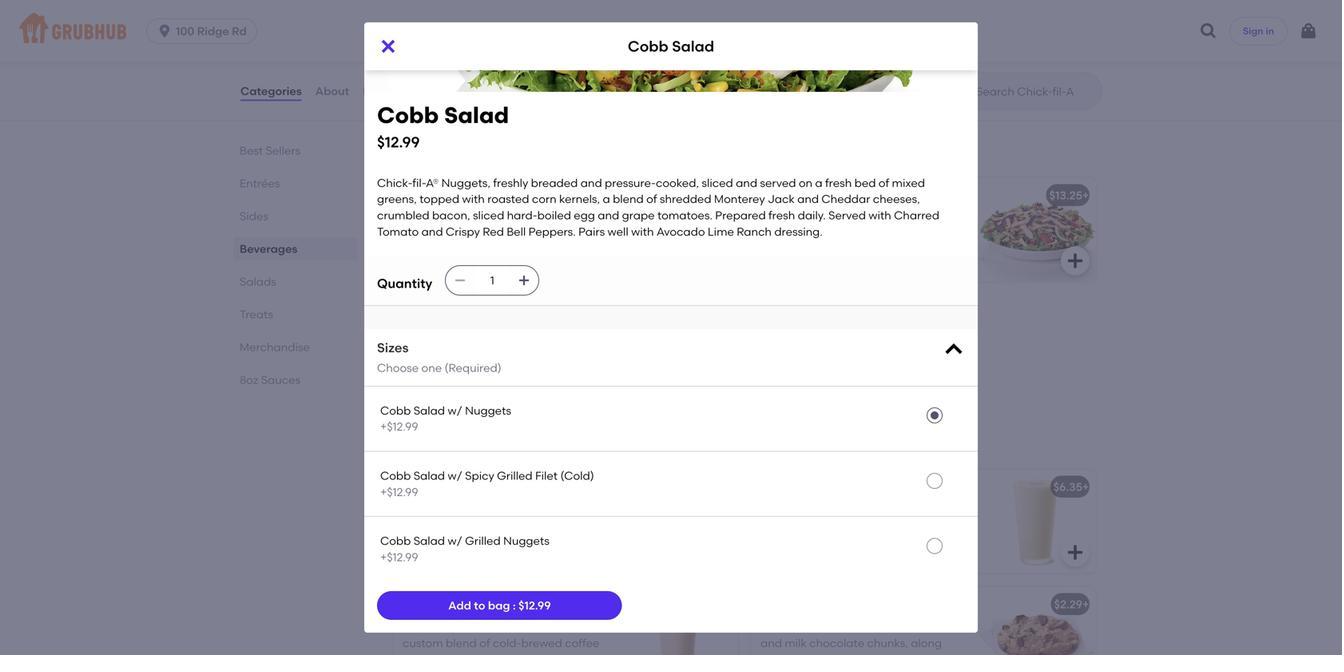 Task type: vqa. For each thing, say whether or not it's contained in the screenshot.
2nd $3.59 + from the left
no



Task type: locate. For each thing, give the bounding box(es) containing it.
1 vertical spatial spicy
[[465, 469, 494, 483]]

blend down pressure-
[[613, 192, 644, 206]]

1 vertical spatial signature
[[449, 653, 500, 655]]

svg image inside the 100 ridge rd button
[[157, 23, 173, 39]]

boiled
[[537, 208, 571, 222]]

0 horizontal spatial $12.99
[[377, 134, 420, 151]]

0 horizontal spatial signature
[[449, 653, 500, 655]]

0 vertical spatial treats
[[240, 308, 273, 321]]

one
[[421, 361, 442, 375]]

0 horizontal spatial treats
[[240, 308, 273, 321]]

w/ down mango
[[448, 534, 462, 548]]

w/ inside cobb salad w/ grilled nuggets +$12.99
[[448, 534, 462, 548]]

with down cookies
[[761, 653, 783, 655]]

0 vertical spatial $13.25 +
[[1049, 189, 1089, 202]]

cooked,
[[656, 176, 699, 190]]

$13.25
[[1049, 189, 1082, 202], [692, 306, 725, 320]]

tomato
[[377, 225, 419, 238]]

$12.99 down reviews button
[[377, 134, 420, 151]]

lemonade
[[586, 480, 645, 494], [761, 535, 819, 549]]

seasonal mango passion frosted lemonade beverages image
[[618, 469, 738, 573]]

salad down "seasonal"
[[414, 534, 445, 548]]

our down custom
[[428, 653, 446, 655]]

a right is
[[882, 503, 889, 516]]

svg image
[[1199, 22, 1218, 41], [1299, 22, 1318, 41], [157, 23, 173, 39], [518, 274, 531, 287], [943, 339, 965, 361], [708, 369, 727, 388], [1066, 543, 1085, 562]]

treat left is
[[842, 503, 868, 516]]

+$12.99 up frosted coffee
[[380, 550, 418, 564]]

2 w/ from the top
[[448, 469, 462, 483]]

fil- inside chick-fil-a® nuggets, freshly breaded and pressure-cooked, sliced and served on a fresh bed of mixed greens, topped with roasted corn kernels, a blend of shredded monterey jack and cheddar cheeses, crumbled bacon, sliced hard-boiled egg and grape tomatoes. prepared fresh daily. served with charred tomato and crispy red bell peppers. pairs well with avocado lime ranch dressing.
[[412, 176, 426, 190]]

and down cookies
[[761, 636, 782, 650]]

salads up topped
[[390, 140, 447, 161]]

with inside cookies have both semi-sweet dark and milk chocolate chunks, along with wholesome oats.
[[761, 653, 783, 655]]

salad down the $2.59
[[672, 37, 714, 55]]

+
[[725, 189, 731, 202], [1082, 189, 1089, 202], [725, 306, 731, 320], [1082, 480, 1089, 494], [1082, 598, 1089, 611]]

w/ for spicy
[[448, 469, 462, 483]]

chick- inside the this refreshing treat is a hand-spun combination of chick-fil-a® lemonade (or diet lemonade) and our signature icedream® dessert.
[[846, 519, 881, 533]]

nuggets down (required)
[[465, 404, 511, 417]]

well
[[608, 225, 629, 238]]

0 vertical spatial cobb salad
[[628, 37, 714, 55]]

sliced
[[702, 176, 733, 190], [473, 208, 504, 222]]

2 +$12.99 from the top
[[380, 485, 418, 499]]

Search Chick-fil-A search field
[[975, 84, 1097, 99]]

1% milk image
[[618, 3, 738, 107]]

svg image for the cobb salad image
[[708, 251, 727, 270]]

about
[[315, 84, 349, 98]]

1 vertical spatial w/
[[448, 469, 462, 483]]

fresh down jack
[[769, 208, 795, 222]]

w/ down (required)
[[448, 404, 462, 417]]

bed
[[854, 176, 876, 190]]

blend inside 'a hand-spun treat that combines a custom blend of cold-brewed coffee with our signature icedrea'
[[446, 636, 477, 650]]

grilled left filet
[[497, 469, 533, 483]]

+ for market salad
[[725, 306, 731, 320]]

0 vertical spatial chick-
[[377, 176, 412, 190]]

1 horizontal spatial spun
[[925, 503, 951, 516]]

svg image
[[379, 37, 398, 56], [708, 76, 727, 96], [1066, 76, 1085, 96], [708, 251, 727, 270], [1066, 251, 1085, 270], [454, 274, 467, 287]]

cobb salad up bacon,
[[403, 189, 468, 202]]

1 horizontal spatial blend
[[613, 192, 644, 206]]

spun
[[925, 503, 951, 516], [447, 620, 473, 634]]

1 vertical spatial fil-
[[881, 519, 895, 533]]

cobb inside cobb salad w/ nuggets +$12.99
[[380, 404, 411, 417]]

nuggets down the 'passion'
[[503, 534, 549, 548]]

signature inside 'a hand-spun treat that combines a custom blend of cold-brewed coffee with our signature icedrea'
[[449, 653, 500, 655]]

quantity
[[377, 276, 432, 291]]

1 vertical spatial chick-
[[846, 519, 881, 533]]

0 vertical spatial hand-
[[892, 503, 925, 516]]

0 vertical spatial nuggets
[[465, 404, 511, 417]]

cobb salad
[[628, 37, 714, 55], [403, 189, 468, 202]]

reviews
[[363, 84, 407, 98]]

sides
[[240, 209, 268, 223]]

best sellers
[[240, 144, 300, 157]]

1 +$12.99 from the top
[[380, 420, 418, 434]]

lemonade down combination
[[761, 535, 819, 549]]

$12.99 +
[[692, 189, 731, 202]]

0 horizontal spatial spun
[[447, 620, 473, 634]]

cobb inside cobb salad $12.99
[[377, 102, 439, 129]]

1 vertical spatial salads
[[240, 275, 276, 288]]

1 horizontal spatial our
[[761, 551, 778, 565]]

chick- down is
[[846, 519, 881, 533]]

milk
[[421, 14, 443, 27]]

and inside the this refreshing treat is a hand-spun combination of chick-fil-a® lemonade (or diet lemonade) and our signature icedream® dessert.
[[929, 535, 951, 549]]

cobb
[[628, 37, 668, 55], [377, 102, 439, 129], [403, 189, 433, 202], [380, 404, 411, 417], [380, 469, 411, 483], [380, 534, 411, 548]]

0 vertical spatial signature
[[781, 551, 832, 565]]

spicy southwest salad image
[[976, 178, 1096, 282]]

a® up topped
[[426, 176, 439, 190]]

$12.99 inside cobb salad $12.99
[[377, 134, 420, 151]]

0 horizontal spatial our
[[428, 653, 446, 655]]

0 horizontal spatial hand-
[[413, 620, 447, 634]]

1 vertical spatial sliced
[[473, 208, 504, 222]]

red
[[483, 225, 504, 238]]

w/
[[448, 404, 462, 417], [448, 469, 462, 483], [448, 534, 462, 548]]

frosted
[[542, 480, 583, 494], [403, 598, 444, 611]]

spicy
[[761, 189, 791, 202], [465, 469, 494, 483]]

fil- up lemonade)
[[881, 519, 895, 533]]

lemonade right filet
[[586, 480, 645, 494]]

1 vertical spatial $12.99
[[692, 189, 725, 202]]

beverages
[[799, 14, 857, 27], [240, 242, 297, 256], [648, 480, 705, 494]]

0 horizontal spatial fil-
[[412, 176, 426, 190]]

w/ inside cobb salad w/ nuggets +$12.99
[[448, 404, 462, 417]]

ranch
[[737, 225, 772, 238]]

0 horizontal spatial a®
[[426, 176, 439, 190]]

sliced up red
[[473, 208, 504, 222]]

salad up nuggets,
[[444, 102, 509, 129]]

w/ down cobb salad w/ nuggets +$12.99
[[448, 469, 462, 483]]

1 horizontal spatial fil-
[[881, 519, 895, 533]]

cobb inside cobb salad w/ grilled nuggets +$12.99
[[380, 534, 411, 548]]

1 horizontal spatial $13.25 +
[[1049, 189, 1089, 202]]

frosted right the 'passion'
[[542, 480, 583, 494]]

hand- right is
[[892, 503, 925, 516]]

+ for spicy southwest salad
[[1082, 189, 1089, 202]]

of left cold-
[[479, 636, 490, 650]]

semi-
[[864, 620, 894, 634]]

chick- up greens,
[[377, 176, 412, 190]]

1 vertical spatial +$12.99
[[380, 485, 418, 499]]

w/ inside cobb salad w/ spicy grilled filet (cold) +$12.99
[[448, 469, 462, 483]]

kernels,
[[559, 192, 600, 206]]

served
[[829, 208, 866, 222]]

1 vertical spatial hand-
[[413, 620, 447, 634]]

nuggets inside cobb salad w/ grilled nuggets +$12.99
[[503, 534, 549, 548]]

0 horizontal spatial fresh
[[769, 208, 795, 222]]

categories button
[[240, 62, 303, 120]]

this refreshing treat is a hand-spun combination of chick-fil-a® lemonade (or diet lemonade) and our signature icedream® dessert.
[[761, 503, 951, 565]]

treats up "seasonal"
[[390, 432, 443, 452]]

egg
[[574, 208, 595, 222]]

with down custom
[[403, 653, 425, 655]]

dessert.
[[896, 551, 939, 565]]

3 +$12.99 from the top
[[380, 550, 418, 564]]

+$12.99 down choose
[[380, 420, 418, 434]]

hand- up custom
[[413, 620, 447, 634]]

salad down "one"
[[414, 404, 445, 417]]

1 vertical spatial our
[[428, 653, 446, 655]]

1 horizontal spatial frosted
[[542, 480, 583, 494]]

lemonade inside the this refreshing treat is a hand-spun combination of chick-fil-a® lemonade (or diet lemonade) and our signature icedream® dessert.
[[761, 535, 819, 549]]

1 horizontal spatial treats
[[390, 432, 443, 452]]

salad left mango
[[414, 469, 445, 483]]

hand-
[[892, 503, 925, 516], [413, 620, 447, 634]]

0 horizontal spatial cobb salad
[[403, 189, 468, 202]]

1 w/ from the top
[[448, 404, 462, 417]]

0 vertical spatial our
[[761, 551, 778, 565]]

signature down (or
[[781, 551, 832, 565]]

crispy
[[446, 225, 480, 238]]

cobb for cobb salad w/ grilled nuggets
[[380, 534, 411, 548]]

chick-fil-a® nuggets, freshly breaded and pressure-cooked, sliced and served on a fresh bed of mixed greens, topped with roasted corn kernels, a blend of shredded monterey jack and cheddar cheeses, crumbled bacon, sliced hard-boiled egg and grape tomatoes. prepared fresh daily. served with charred tomato and crispy red bell peppers. pairs well with avocado lime ranch dressing.
[[377, 176, 942, 238]]

3 w/ from the top
[[448, 534, 462, 548]]

salad right market
[[444, 306, 476, 320]]

sweet
[[894, 620, 926, 634]]

treat down to
[[475, 620, 502, 634]]

fresh up cheddar
[[825, 176, 852, 190]]

2 vertical spatial $12.99
[[518, 599, 551, 612]]

0 horizontal spatial frosted
[[403, 598, 444, 611]]

spun up dessert.
[[925, 503, 951, 516]]

filet
[[535, 469, 558, 483]]

nuggets
[[465, 404, 511, 417], [503, 534, 549, 548]]

+$12.99 inside cobb salad w/ spicy grilled filet (cold) +$12.99
[[380, 485, 418, 499]]

1 horizontal spatial lemonade
[[761, 535, 819, 549]]

a
[[815, 176, 823, 190], [603, 192, 610, 206], [882, 503, 889, 516], [586, 620, 593, 634]]

0 vertical spatial a®
[[426, 176, 439, 190]]

spun inside the this refreshing treat is a hand-spun combination of chick-fil-a® lemonade (or diet lemonade) and our signature icedream® dessert.
[[925, 503, 951, 516]]

0 vertical spatial grilled
[[497, 469, 533, 483]]

lemonade inside button
[[586, 480, 645, 494]]

avocado
[[657, 225, 705, 238]]

1 vertical spatial nuggets
[[503, 534, 549, 548]]

categories
[[240, 84, 302, 98]]

2 vertical spatial w/
[[448, 534, 462, 548]]

0 vertical spatial $13.25
[[1049, 189, 1082, 202]]

dressing.
[[774, 225, 823, 238]]

spun down add
[[447, 620, 473, 634]]

spicy left the 'passion'
[[465, 469, 494, 483]]

(or
[[822, 535, 837, 549]]

1 horizontal spatial signature
[[781, 551, 832, 565]]

cobb salad down the $2.59
[[628, 37, 714, 55]]

1 vertical spatial beverages
[[240, 242, 297, 256]]

a® inside the this refreshing treat is a hand-spun combination of chick-fil-a® lemonade (or diet lemonade) and our signature icedream® dessert.
[[895, 519, 908, 533]]

0 vertical spatial lemonade
[[586, 480, 645, 494]]

salads down sides
[[240, 275, 276, 288]]

and up kernels,
[[581, 176, 602, 190]]

southwest
[[793, 189, 850, 202]]

0 vertical spatial fil-
[[412, 176, 426, 190]]

gallon beverages button
[[751, 3, 1096, 107]]

1 horizontal spatial salads
[[390, 140, 447, 161]]

passion
[[497, 480, 539, 494]]

Input item quantity number field
[[475, 266, 510, 295]]

0 horizontal spatial $13.25
[[692, 306, 725, 320]]

peppers.
[[529, 225, 576, 238]]

spicy southwest salad
[[761, 189, 885, 202]]

frosted coffee image
[[618, 587, 738, 655]]

0 vertical spatial blend
[[613, 192, 644, 206]]

8oz
[[240, 373, 258, 387]]

1 vertical spatial $13.25 +
[[692, 306, 731, 320]]

1 vertical spatial spun
[[447, 620, 473, 634]]

grilled
[[497, 469, 533, 483], [465, 534, 501, 548]]

1 horizontal spatial cobb salad
[[628, 37, 714, 55]]

$13.25 + for market salad
[[692, 306, 731, 320]]

100 ridge rd button
[[146, 18, 263, 44]]

cobb salad image
[[618, 178, 738, 282]]

+$12.99
[[380, 420, 418, 434], [380, 485, 418, 499], [380, 550, 418, 564]]

of
[[879, 176, 889, 190], [646, 192, 657, 206], [833, 519, 843, 533], [479, 636, 490, 650]]

0 horizontal spatial chick-
[[377, 176, 412, 190]]

blend inside chick-fil-a® nuggets, freshly breaded and pressure-cooked, sliced and served on a fresh bed of mixed greens, topped with roasted corn kernels, a blend of shredded monterey jack and cheddar cheeses, crumbled bacon, sliced hard-boiled egg and grape tomatoes. prepared fresh daily. served with charred tomato and crispy red bell peppers. pairs well with avocado lime ranch dressing.
[[613, 192, 644, 206]]

salad up bacon,
[[436, 189, 468, 202]]

and up dessert.
[[929, 535, 951, 549]]

0 horizontal spatial sliced
[[473, 208, 504, 222]]

treats up merchandise
[[240, 308, 273, 321]]

frosted up a
[[403, 598, 444, 611]]

0 vertical spatial $12.99
[[377, 134, 420, 151]]

sizes
[[377, 340, 409, 356]]

0 vertical spatial beverages
[[799, 14, 857, 27]]

1 horizontal spatial hand-
[[892, 503, 925, 516]]

1 horizontal spatial $13.25
[[1049, 189, 1082, 202]]

0 vertical spatial spun
[[925, 503, 951, 516]]

1 vertical spatial treat
[[475, 620, 502, 634]]

1 vertical spatial fresh
[[769, 208, 795, 222]]

a right on
[[815, 176, 823, 190]]

in
[[1266, 25, 1274, 37]]

0 horizontal spatial blend
[[446, 636, 477, 650]]

coffee
[[565, 636, 599, 650]]

0 horizontal spatial treat
[[475, 620, 502, 634]]

0 vertical spatial sliced
[[702, 176, 733, 190]]

1 horizontal spatial fresh
[[825, 176, 852, 190]]

salad inside cobb salad w/ nuggets +$12.99
[[414, 404, 445, 417]]

blend
[[613, 192, 644, 206], [446, 636, 477, 650]]

$12.99
[[377, 134, 420, 151], [692, 189, 725, 202], [518, 599, 551, 612]]

with down grape
[[631, 225, 654, 238]]

0 horizontal spatial $13.25 +
[[692, 306, 731, 320]]

cobb salad w/ grilled nuggets +$12.99
[[380, 534, 549, 564]]

2 vertical spatial +$12.99
[[380, 550, 418, 564]]

a right kernels,
[[603, 192, 610, 206]]

1 horizontal spatial treat
[[842, 503, 868, 516]]

0 vertical spatial frosted
[[542, 480, 583, 494]]

signature down cold-
[[449, 653, 500, 655]]

a up coffee
[[586, 620, 593, 634]]

(cold)
[[560, 469, 594, 483]]

1 horizontal spatial beverages
[[648, 480, 705, 494]]

add
[[448, 599, 471, 612]]

1 horizontal spatial chick-
[[846, 519, 881, 533]]

0 vertical spatial spicy
[[761, 189, 791, 202]]

sliced up monterey
[[702, 176, 733, 190]]

0 vertical spatial w/
[[448, 404, 462, 417]]

1 vertical spatial treats
[[390, 432, 443, 452]]

$2.29 +
[[1054, 598, 1089, 611]]

fil- up topped
[[412, 176, 426, 190]]

svg image for 1% milk 'image'
[[708, 76, 727, 96]]

cobb for cobb salad w/ nuggets
[[380, 404, 411, 417]]

$12.99 right :
[[518, 599, 551, 612]]

grilled down mango
[[465, 534, 501, 548]]

0 vertical spatial +$12.99
[[380, 420, 418, 434]]

cobb inside cobb salad w/ spicy grilled filet (cold) +$12.99
[[380, 469, 411, 483]]

1 vertical spatial $13.25
[[692, 306, 725, 320]]

1 vertical spatial frosted
[[403, 598, 444, 611]]

a® up lemonade)
[[895, 519, 908, 533]]

0 vertical spatial salads
[[390, 140, 447, 161]]

0 vertical spatial treat
[[842, 503, 868, 516]]

seasonal mango passion frosted lemonade beverages button
[[393, 469, 738, 573]]

1 vertical spatial grilled
[[465, 534, 501, 548]]

+$12.99 left mango
[[380, 485, 418, 499]]

salad up served
[[853, 189, 885, 202]]

0 horizontal spatial spicy
[[465, 469, 494, 483]]

2 horizontal spatial beverages
[[799, 14, 857, 27]]

$13.25 for market salad
[[692, 306, 725, 320]]

1 vertical spatial blend
[[446, 636, 477, 650]]

0 horizontal spatial lemonade
[[586, 480, 645, 494]]

our down combination
[[761, 551, 778, 565]]

+ for cobb salad
[[725, 189, 731, 202]]

served
[[760, 176, 796, 190]]

fil-
[[412, 176, 426, 190], [881, 519, 895, 533]]

topped
[[419, 192, 459, 206]]

and up monterey
[[736, 176, 757, 190]]

1 vertical spatial lemonade
[[761, 535, 819, 549]]

1 vertical spatial a®
[[895, 519, 908, 533]]

2 horizontal spatial $12.99
[[692, 189, 725, 202]]

blend down add
[[446, 636, 477, 650]]

1 horizontal spatial a®
[[895, 519, 908, 533]]

spicy left on
[[761, 189, 791, 202]]

$12.99 up the tomatoes.
[[692, 189, 725, 202]]

of up (or
[[833, 519, 843, 533]]

cobb for cobb salad w/ spicy grilled filet (cold)
[[380, 469, 411, 483]]



Task type: describe. For each thing, give the bounding box(es) containing it.
mango
[[456, 480, 494, 494]]

this
[[761, 503, 782, 516]]

chunks,
[[867, 636, 908, 650]]

of inside 'a hand-spun treat that combines a custom blend of cold-brewed coffee with our signature icedrea'
[[479, 636, 490, 650]]

1 vertical spatial cobb salad
[[403, 189, 468, 202]]

sign in
[[1243, 25, 1274, 37]]

$13.25 + for spicy southwest salad
[[1049, 189, 1089, 202]]

sizes choose one (required)
[[377, 340, 501, 375]]

nuggets,
[[441, 176, 491, 190]]

ridge
[[197, 24, 229, 38]]

seasonal
[[403, 480, 453, 494]]

frosted lemonade image
[[976, 469, 1096, 573]]

w/ for grilled
[[448, 534, 462, 548]]

daily.
[[798, 208, 826, 222]]

charred
[[894, 208, 939, 222]]

oats.
[[850, 653, 877, 655]]

gallon beverages image
[[976, 3, 1096, 107]]

main navigation navigation
[[0, 0, 1342, 62]]

lime
[[708, 225, 734, 238]]

$2.29
[[1054, 598, 1082, 611]]

1 horizontal spatial spicy
[[761, 189, 791, 202]]

brewed
[[521, 636, 562, 650]]

and down on
[[797, 192, 819, 206]]

market salad image
[[618, 295, 738, 399]]

chocolate
[[809, 636, 864, 650]]

chocolate chunk cookie image
[[976, 587, 1096, 655]]

nuggets inside cobb salad w/ nuggets +$12.99
[[465, 404, 511, 417]]

frosted coffee
[[403, 598, 484, 611]]

about button
[[314, 62, 350, 120]]

entrées
[[240, 177, 280, 190]]

grape
[[622, 208, 655, 222]]

dark
[[929, 620, 954, 634]]

cookies have both semi-sweet dark and milk chocolate chunks, along with wholesome oats.
[[761, 620, 954, 655]]

best
[[240, 144, 263, 157]]

cobb for cobb salad
[[377, 102, 439, 129]]

with down nuggets,
[[462, 192, 485, 206]]

tomatoes.
[[657, 208, 713, 222]]

coffee
[[447, 598, 484, 611]]

100 ridge rd
[[176, 24, 247, 38]]

to
[[474, 599, 485, 612]]

0 horizontal spatial beverages
[[240, 242, 297, 256]]

gallon
[[761, 14, 797, 27]]

8oz sauces
[[240, 373, 300, 387]]

hand- inside 'a hand-spun treat that combines a custom blend of cold-brewed coffee with our signature icedrea'
[[413, 620, 447, 634]]

sauces
[[261, 373, 300, 387]]

prepared
[[715, 208, 766, 222]]

$13.25 for spicy southwest salad
[[1049, 189, 1082, 202]]

0 horizontal spatial salads
[[240, 275, 276, 288]]

pairs
[[578, 225, 605, 238]]

combination
[[761, 519, 830, 533]]

bacon,
[[432, 208, 470, 222]]

monterey
[[714, 192, 765, 206]]

$6.35 +
[[1054, 480, 1089, 494]]

bell
[[507, 225, 526, 238]]

spun inside 'a hand-spun treat that combines a custom blend of cold-brewed coffee with our signature icedrea'
[[447, 620, 473, 634]]

a® inside chick-fil-a® nuggets, freshly breaded and pressure-cooked, sliced and served on a fresh bed of mixed greens, topped with roasted corn kernels, a blend of shredded monterey jack and cheddar cheeses, crumbled bacon, sliced hard-boiled egg and grape tomatoes. prepared fresh daily. served with charred tomato and crispy red bell peppers. pairs well with avocado lime ranch dressing.
[[426, 176, 439, 190]]

salad inside cobb salad w/ grilled nuggets +$12.99
[[414, 534, 445, 548]]

pressure-
[[605, 176, 656, 190]]

jack
[[768, 192, 795, 206]]

bag
[[488, 599, 510, 612]]

of inside the this refreshing treat is a hand-spun combination of chick-fil-a® lemonade (or diet lemonade) and our signature icedream® dessert.
[[833, 519, 843, 533]]

corn
[[532, 192, 557, 206]]

100
[[176, 24, 194, 38]]

gallon beverages
[[761, 14, 857, 27]]

salad inside cobb salad $12.99
[[444, 102, 509, 129]]

(required)
[[445, 361, 501, 375]]

svg image for spicy southwest salad image
[[1066, 251, 1085, 270]]

of up grape
[[646, 192, 657, 206]]

signature inside the this refreshing treat is a hand-spun combination of chick-fil-a® lemonade (or diet lemonade) and our signature icedream® dessert.
[[781, 551, 832, 565]]

combines
[[530, 620, 583, 634]]

diet
[[839, 535, 861, 549]]

have
[[807, 620, 833, 634]]

+$12.99 inside cobb salad w/ grilled nuggets +$12.99
[[380, 550, 418, 564]]

crumbled
[[377, 208, 429, 222]]

shredded
[[660, 192, 711, 206]]

cobb salad w/ spicy grilled filet (cold) +$12.99
[[380, 469, 594, 499]]

of right bed
[[879, 176, 889, 190]]

hand- inside the this refreshing treat is a hand-spun combination of chick-fil-a® lemonade (or diet lemonade) and our signature icedream® dessert.
[[892, 503, 925, 516]]

choose
[[377, 361, 419, 375]]

a inside 'a hand-spun treat that combines a custom blend of cold-brewed coffee with our signature icedrea'
[[586, 620, 593, 634]]

lemonade)
[[864, 535, 927, 549]]

salad inside cobb salad w/ spicy grilled filet (cold) +$12.99
[[414, 469, 445, 483]]

svg image for gallon beverages image
[[1066, 76, 1085, 96]]

$6.35
[[1054, 480, 1082, 494]]

that
[[505, 620, 527, 634]]

grilled inside cobb salad w/ grilled nuggets +$12.99
[[465, 534, 501, 548]]

and up well
[[598, 208, 619, 222]]

a inside the this refreshing treat is a hand-spun combination of chick-fil-a® lemonade (or diet lemonade) and our signature icedream® dessert.
[[882, 503, 889, 516]]

market salad
[[403, 306, 476, 320]]

greens,
[[377, 192, 417, 206]]

our inside 'a hand-spun treat that combines a custom blend of cold-brewed coffee with our signature icedrea'
[[428, 653, 446, 655]]

grilled inside cobb salad w/ spicy grilled filet (cold) +$12.99
[[497, 469, 533, 483]]

treat inside 'a hand-spun treat that combines a custom blend of cold-brewed coffee with our signature icedrea'
[[475, 620, 502, 634]]

wholesome
[[786, 653, 848, 655]]

treat inside the this refreshing treat is a hand-spun combination of chick-fil-a® lemonade (or diet lemonade) and our signature icedream® dessert.
[[842, 503, 868, 516]]

both
[[836, 620, 861, 634]]

1 horizontal spatial sliced
[[702, 176, 733, 190]]

refreshing
[[785, 503, 839, 516]]

cobb salad $12.99
[[377, 102, 509, 151]]

+$12.99 inside cobb salad w/ nuggets +$12.99
[[380, 420, 418, 434]]

is
[[871, 503, 879, 516]]

and down bacon,
[[421, 225, 443, 238]]

spicy inside cobb salad w/ spicy grilled filet (cold) +$12.99
[[465, 469, 494, 483]]

2 vertical spatial beverages
[[648, 480, 705, 494]]

a hand-spun treat that combines a custom blend of cold-brewed coffee with our signature icedrea
[[403, 620, 599, 655]]

cheddar
[[822, 192, 870, 206]]

1%
[[403, 14, 418, 27]]

cold-
[[493, 636, 521, 650]]

w/ for nuggets
[[448, 404, 462, 417]]

1% milk
[[403, 14, 443, 27]]

1 horizontal spatial $12.99
[[518, 599, 551, 612]]

:
[[513, 599, 516, 612]]

reviews button
[[362, 62, 408, 120]]

with down cheeses,
[[869, 208, 891, 222]]

fil- inside the this refreshing treat is a hand-spun combination of chick-fil-a® lemonade (or diet lemonade) and our signature icedream® dessert.
[[881, 519, 895, 533]]

on
[[799, 176, 813, 190]]

frosted inside button
[[542, 480, 583, 494]]

with inside 'a hand-spun treat that combines a custom blend of cold-brewed coffee with our signature icedrea'
[[403, 653, 425, 655]]

add to bag : $12.99
[[448, 599, 551, 612]]

chick- inside chick-fil-a® nuggets, freshly breaded and pressure-cooked, sliced and served on a fresh bed of mixed greens, topped with roasted corn kernels, a blend of shredded monterey jack and cheddar cheeses, crumbled bacon, sliced hard-boiled egg and grape tomatoes. prepared fresh daily. served with charred tomato and crispy red bell peppers. pairs well with avocado lime ranch dressing.
[[377, 176, 412, 190]]

mixed
[[892, 176, 925, 190]]

milk
[[785, 636, 807, 650]]

our inside the this refreshing treat is a hand-spun combination of chick-fil-a® lemonade (or diet lemonade) and our signature icedream® dessert.
[[761, 551, 778, 565]]

custom
[[403, 636, 443, 650]]

merchandise
[[240, 340, 310, 354]]

0 vertical spatial fresh
[[825, 176, 852, 190]]

hard-
[[507, 208, 537, 222]]

freshly
[[493, 176, 528, 190]]

and inside cookies have both semi-sweet dark and milk chocolate chunks, along with wholesome oats.
[[761, 636, 782, 650]]



